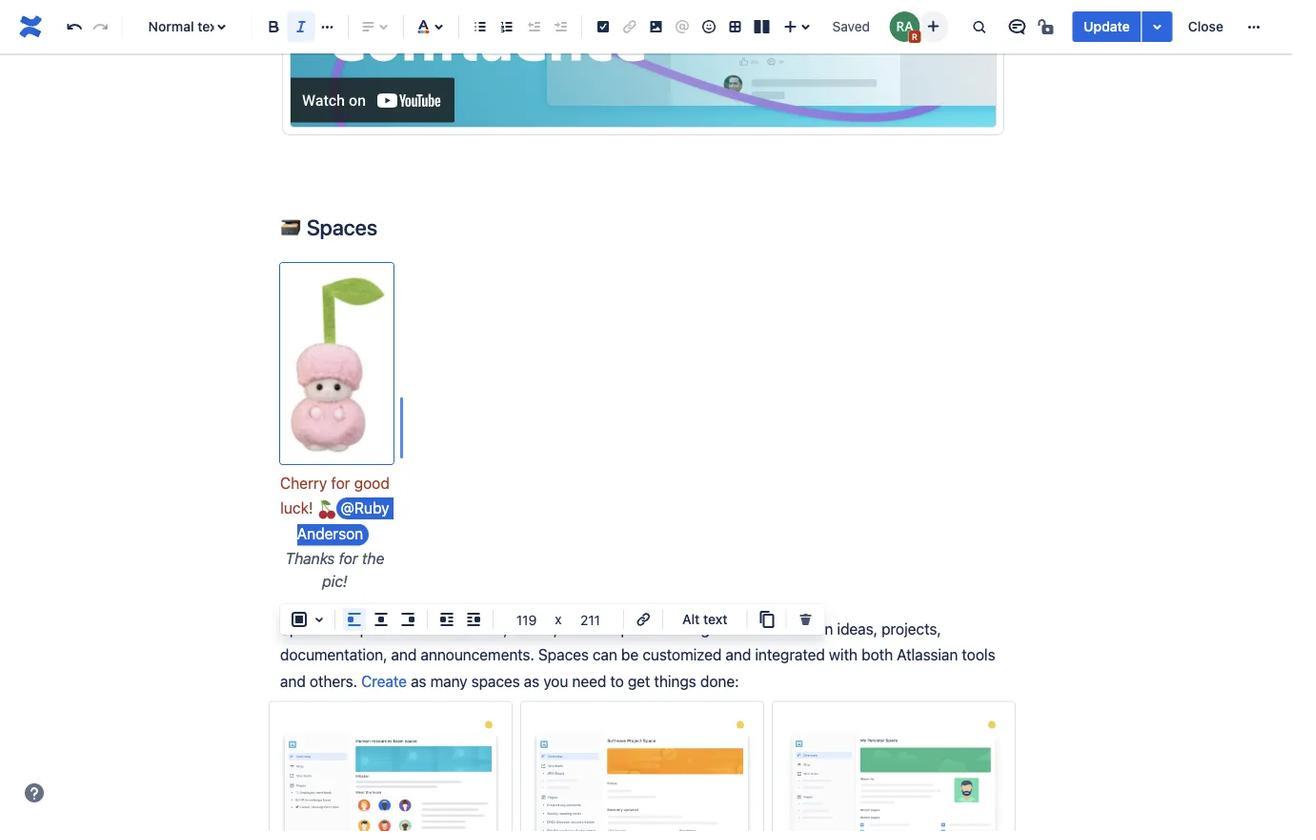 Task type: locate. For each thing, give the bounding box(es) containing it.
🗃️
[[280, 214, 302, 240]]

and left others.
[[280, 672, 306, 690]]

1 vertical spatial spaces
[[280, 620, 331, 638]]

be
[[621, 646, 639, 664]]

with
[[829, 646, 858, 664]]

wrap right image
[[462, 608, 485, 631]]

on
[[816, 620, 833, 638]]

1 vertical spatial for
[[339, 549, 358, 568]]

find and replace image
[[968, 15, 991, 38]]

alt text
[[682, 611, 728, 627]]

link image
[[618, 15, 641, 38]]

2 as from the left
[[524, 672, 540, 690]]

0 vertical spatial text
[[198, 19, 222, 34]]

spaces
[[307, 214, 377, 240], [280, 620, 331, 638], [538, 646, 589, 664]]

text inside popup button
[[198, 19, 222, 34]]

done:
[[700, 672, 739, 690]]

need
[[572, 672, 606, 690]]

individuals,
[[431, 620, 508, 638]]

add link image
[[632, 608, 655, 631]]

teams,
[[512, 620, 558, 638]]

:cherries: image
[[317, 500, 336, 519]]

for up :cherries: icon
[[331, 474, 350, 492]]

for left the
[[339, 549, 358, 568]]

adjust update settings image
[[1146, 15, 1169, 38]]

for inside spaces are places for individuals, teams, and companies to organize and work on ideas, projects, documentation, and announcements. spaces can be customized and integrated with both atlassian tools and others.
[[409, 620, 427, 638]]

places
[[360, 620, 405, 638]]

for left wrap left icon
[[409, 620, 427, 638]]

for inside @ruby anderson thanks for the pic!
[[339, 549, 358, 568]]

get
[[628, 672, 650, 690]]

0 vertical spatial to
[[670, 620, 683, 638]]

table image
[[724, 15, 747, 38]]

companies
[[591, 620, 666, 638]]

0 horizontal spatial as
[[411, 672, 427, 690]]

integrated
[[755, 646, 825, 664]]

close button
[[1177, 11, 1235, 42]]

as left you
[[524, 672, 540, 690]]

1 horizontal spatial as
[[524, 672, 540, 690]]

2 vertical spatial for
[[409, 620, 427, 638]]

copy image
[[755, 608, 778, 631]]

others.
[[310, 672, 357, 690]]

more image
[[1243, 15, 1266, 38]]

alt
[[682, 611, 700, 627]]

many
[[430, 672, 467, 690]]

create
[[361, 672, 407, 690]]

1 vertical spatial to
[[610, 672, 624, 690]]

bullet list ⌘⇧8 image
[[469, 15, 492, 38]]

align right image
[[397, 608, 419, 631]]

anderson
[[297, 525, 363, 543]]

0 vertical spatial for
[[331, 474, 350, 492]]

normal text
[[148, 19, 222, 34]]

text inside button
[[703, 611, 728, 627]]

for for spaces
[[409, 620, 427, 638]]

cherry for good luck!
[[280, 474, 394, 517]]

ideas,
[[837, 620, 878, 638]]

to up customized
[[670, 620, 683, 638]]

the
[[362, 549, 385, 568]]

text right alt
[[703, 611, 728, 627]]

spaces up the documentation,
[[280, 620, 331, 638]]

as
[[411, 672, 427, 690], [524, 672, 540, 690]]

1 horizontal spatial text
[[703, 611, 728, 627]]

align center image
[[370, 608, 393, 631]]

1 as from the left
[[411, 672, 427, 690]]

saved
[[833, 19, 870, 34]]

border options image
[[308, 608, 331, 631]]

spaces are places for individuals, teams, and companies to organize and work on ideas, projects, documentation, and announcements. spaces can be customized and integrated with both atlassian tools and others.
[[280, 620, 1000, 690]]

organize
[[687, 620, 746, 638]]

confluence image
[[15, 11, 46, 42], [15, 11, 46, 42]]

remove image
[[794, 608, 817, 631]]

text
[[198, 19, 222, 34], [703, 611, 728, 627]]

and
[[562, 620, 587, 638], [750, 620, 775, 638], [391, 646, 417, 664], [726, 646, 751, 664], [280, 672, 306, 690]]

layouts image
[[751, 15, 773, 38]]

you
[[544, 672, 568, 690]]

1 horizontal spatial to
[[670, 620, 683, 638]]

for
[[331, 474, 350, 492], [339, 549, 358, 568], [409, 620, 427, 638]]

wrap left image
[[436, 608, 458, 631]]

0 horizontal spatial to
[[610, 672, 624, 690]]

1 vertical spatial text
[[703, 611, 728, 627]]

good
[[354, 474, 390, 492]]

for inside 'cherry for good luck!'
[[331, 474, 350, 492]]

0 horizontal spatial text
[[198, 19, 222, 34]]

to inside spaces are places for individuals, teams, and companies to organize and work on ideas, projects, documentation, and announcements. spaces can be customized and integrated with both atlassian tools and others.
[[670, 620, 683, 638]]

to left get
[[610, 672, 624, 690]]

align left image
[[343, 608, 366, 631]]

update
[[1084, 19, 1130, 34]]

work
[[779, 620, 812, 638]]

to
[[670, 620, 683, 638], [610, 672, 624, 690]]

things
[[654, 672, 697, 690]]

and up done:
[[726, 646, 751, 664]]

spaces up you
[[538, 646, 589, 664]]

indent tab image
[[549, 15, 572, 38]]

emoji image
[[698, 15, 721, 38]]

create as many spaces as you need to get things done:
[[361, 672, 739, 690]]

spaces right 🗃️
[[307, 214, 377, 240]]

are
[[335, 620, 356, 638]]

and up create
[[391, 646, 417, 664]]

text right normal
[[198, 19, 222, 34]]

as left the many
[[411, 672, 427, 690]]

add image, video, or file image
[[645, 15, 668, 38]]

italic ⌘i image
[[290, 15, 313, 38]]



Task type: vqa. For each thing, say whether or not it's contained in the screenshot.
customized
yes



Task type: describe. For each thing, give the bounding box(es) containing it.
text for alt text
[[703, 611, 728, 627]]

numbered list ⌘⇧7 image
[[496, 15, 518, 38]]

thanks
[[285, 549, 335, 568]]

and right teams,
[[562, 620, 587, 638]]

ruby anderson image
[[890, 11, 920, 42]]

invite to edit image
[[922, 15, 945, 38]]

close
[[1188, 19, 1224, 34]]

x
[[555, 611, 562, 627]]

text for normal text
[[198, 19, 222, 34]]

create link
[[361, 672, 407, 690]]

atlassian
[[897, 646, 958, 664]]

height input field
[[565, 606, 616, 633]]

tools
[[962, 646, 996, 664]]

add border image
[[288, 608, 311, 631]]

2 vertical spatial spaces
[[538, 646, 589, 664]]

@ruby anderson thanks for the pic!
[[285, 499, 393, 590]]

normal
[[148, 19, 194, 34]]

mention image
[[671, 15, 694, 38]]

:cherries: image
[[317, 500, 336, 519]]

🗃️ spaces
[[280, 214, 377, 240]]

customized
[[643, 646, 722, 664]]

can
[[593, 646, 618, 664]]

both
[[862, 646, 893, 664]]

projects,
[[882, 620, 941, 638]]

action item image
[[592, 15, 615, 38]]

alt text button
[[671, 608, 739, 631]]

cherry
[[280, 474, 327, 492]]

update button
[[1073, 11, 1142, 42]]

more formatting image
[[316, 15, 339, 38]]

pic!
[[322, 572, 348, 590]]

undo ⌘z image
[[63, 15, 86, 38]]

documentation,
[[280, 646, 387, 664]]

no restrictions image
[[1036, 15, 1059, 38]]

help image
[[23, 782, 46, 804]]

bold ⌘b image
[[263, 15, 285, 38]]

announcements.
[[421, 646, 535, 664]]

outdent ⇧tab image
[[522, 15, 545, 38]]

normal text button
[[130, 6, 244, 48]]

and left work
[[750, 620, 775, 638]]

@ruby
[[341, 499, 389, 517]]

for for @ruby
[[339, 549, 358, 568]]

0 vertical spatial spaces
[[307, 214, 377, 240]]

redo ⌘⇧z image
[[89, 15, 112, 38]]

comment icon image
[[1006, 15, 1029, 38]]

Max width 1800px field
[[501, 606, 552, 633]]

spaces
[[471, 672, 520, 690]]

luck!
[[280, 499, 313, 517]]



